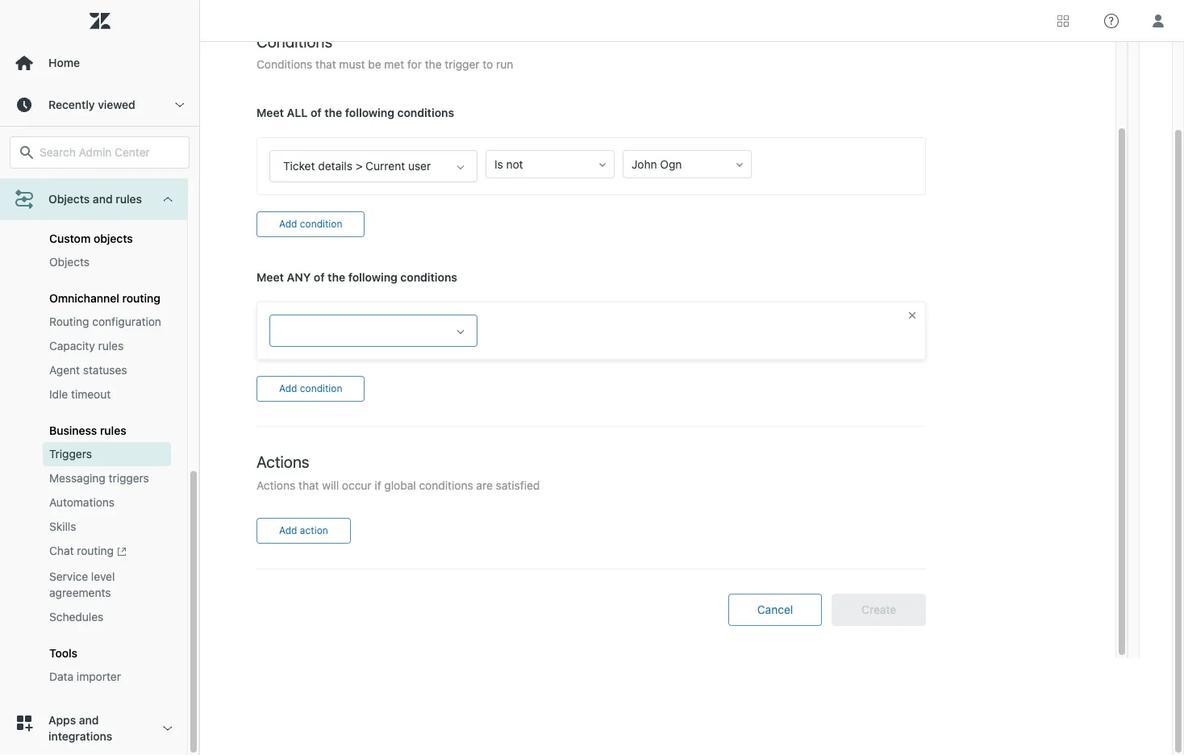 Task type: vqa. For each thing, say whether or not it's contained in the screenshot.
Custom objects
yes



Task type: locate. For each thing, give the bounding box(es) containing it.
chat routing element
[[49, 543, 127, 561]]

objects down custom
[[49, 255, 90, 269]]

objects for objects and rules
[[48, 192, 90, 206]]

chat
[[49, 544, 74, 558]]

idle timeout element
[[49, 387, 111, 403]]

tree item
[[0, 10, 187, 702]]

schedules
[[49, 610, 104, 624]]

messaging
[[49, 472, 106, 485]]

viewed
[[98, 98, 135, 111]]

help image
[[1105, 13, 1119, 28]]

0 vertical spatial rules
[[116, 192, 142, 206]]

0 vertical spatial statuses
[[84, 171, 128, 185]]

objects
[[48, 192, 90, 206], [49, 255, 90, 269]]

triggers link
[[43, 443, 171, 467]]

routing for omnichannel routing
[[122, 292, 160, 305]]

and inside apps and integrations
[[79, 713, 99, 727]]

None search field
[[2, 136, 198, 169]]

skills element
[[49, 519, 76, 535]]

schedules element
[[49, 609, 104, 625]]

custom objects element
[[49, 232, 133, 246]]

rules inside dropdown button
[[116, 192, 142, 206]]

omnichannel routing element
[[49, 292, 160, 305]]

zendesk products image
[[1058, 15, 1069, 26]]

objects
[[94, 232, 133, 246]]

capacity
[[49, 339, 95, 353]]

tree item containing ticket statuses
[[0, 10, 187, 702]]

schedules link
[[43, 605, 171, 629]]

0 vertical spatial objects
[[48, 192, 90, 206]]

triggers
[[49, 447, 92, 461]]

data importer link
[[43, 665, 171, 689]]

ticket statuses element
[[49, 171, 128, 187]]

service level agreements link
[[43, 565, 171, 605]]

tree
[[0, 10, 199, 755]]

capacity rules
[[49, 339, 124, 353]]

agent
[[49, 363, 80, 377]]

agent statuses link
[[43, 359, 171, 383]]

rules for business rules
[[100, 424, 126, 438]]

apps and integrations
[[48, 713, 112, 743]]

routing up configuration
[[122, 292, 160, 305]]

1 vertical spatial and
[[79, 713, 99, 727]]

0 vertical spatial and
[[93, 192, 113, 206]]

importer
[[77, 670, 121, 683]]

tools element
[[49, 646, 78, 660]]

routing for chat routing
[[77, 544, 114, 558]]

user menu image
[[1148, 10, 1169, 31]]

0 vertical spatial routing
[[122, 292, 160, 305]]

skills
[[49, 520, 76, 534]]

objects link
[[43, 250, 171, 275]]

skills link
[[43, 515, 171, 539]]

chat routing
[[49, 544, 114, 558]]

objects inside dropdown button
[[48, 192, 90, 206]]

objects element
[[49, 254, 90, 271]]

and inside dropdown button
[[93, 192, 113, 206]]

0 horizontal spatial routing
[[77, 544, 114, 558]]

configuration
[[92, 315, 161, 329]]

agent statuses
[[49, 363, 127, 377]]

rules down ticket statuses link
[[116, 192, 142, 206]]

rules up the triggers link
[[100, 424, 126, 438]]

settings
[[49, 196, 92, 209]]

home
[[48, 56, 80, 69]]

objects down the ticket
[[48, 192, 90, 206]]

objects inside group
[[49, 255, 90, 269]]

and down ticket statuses link
[[93, 192, 113, 206]]

statuses inside agent statuses element
[[83, 363, 127, 377]]

capacity rules link
[[43, 334, 171, 359]]

automations element
[[49, 495, 115, 511]]

Search Admin Center field
[[40, 145, 179, 160]]

idle
[[49, 388, 68, 401]]

statuses inside ticket statuses 'element'
[[84, 171, 128, 185]]

rules down routing configuration link
[[98, 339, 124, 353]]

routing
[[122, 292, 160, 305], [77, 544, 114, 558]]

2 vertical spatial rules
[[100, 424, 126, 438]]

1 horizontal spatial routing
[[122, 292, 160, 305]]

and up integrations
[[79, 713, 99, 727]]

and for objects
[[93, 192, 113, 206]]

idle timeout
[[49, 388, 111, 401]]

1 vertical spatial statuses
[[83, 363, 127, 377]]

primary element
[[0, 0, 200, 755]]

routing up level
[[77, 544, 114, 558]]

1 vertical spatial rules
[[98, 339, 124, 353]]

recently
[[48, 98, 95, 111]]

rules
[[116, 192, 142, 206], [98, 339, 124, 353], [100, 424, 126, 438]]

objects and rules
[[48, 192, 142, 206]]

objects and rules group
[[0, 52, 187, 702]]

none search field inside primary element
[[2, 136, 198, 169]]

tools
[[49, 646, 78, 660]]

routing configuration element
[[49, 314, 161, 330]]

statuses
[[84, 171, 128, 185], [83, 363, 127, 377]]

1 vertical spatial objects
[[49, 255, 90, 269]]

and
[[93, 192, 113, 206], [79, 713, 99, 727]]

tree containing ticket statuses
[[0, 10, 199, 755]]

1 vertical spatial routing
[[77, 544, 114, 558]]

recently viewed button
[[0, 84, 199, 126]]

integrations
[[48, 729, 112, 743]]



Task type: describe. For each thing, give the bounding box(es) containing it.
timeout
[[71, 388, 111, 401]]

routing configuration
[[49, 315, 161, 329]]

data importer element
[[49, 669, 121, 685]]

tree item inside tree
[[0, 10, 187, 702]]

objects for objects
[[49, 255, 90, 269]]

ticket statuses
[[49, 171, 128, 185]]

settings element
[[49, 195, 92, 211]]

messaging triggers element
[[49, 471, 149, 487]]

settings link
[[43, 191, 171, 215]]

custom objects
[[49, 232, 133, 246]]

apps and integrations button
[[0, 702, 187, 755]]

omnichannel routing
[[49, 292, 160, 305]]

data
[[49, 670, 74, 683]]

apps
[[48, 713, 76, 727]]

level
[[91, 570, 115, 583]]

objects and rules button
[[0, 178, 187, 220]]

routing
[[49, 315, 89, 329]]

messaging triggers
[[49, 472, 149, 485]]

service level agreements
[[49, 570, 115, 599]]

home button
[[0, 42, 199, 84]]

agreements
[[49, 586, 111, 599]]

service level agreements element
[[49, 569, 165, 601]]

recently viewed
[[48, 98, 135, 111]]

capacity rules element
[[49, 338, 124, 355]]

business
[[49, 424, 97, 438]]

statuses for agent statuses
[[83, 363, 127, 377]]

tree inside primary element
[[0, 10, 199, 755]]

messaging triggers link
[[43, 467, 171, 491]]

chat routing link
[[43, 539, 171, 565]]

ticket statuses link
[[43, 167, 171, 191]]

rules for capacity rules
[[98, 339, 124, 353]]

statuses for ticket statuses
[[84, 171, 128, 185]]

idle timeout link
[[43, 383, 171, 407]]

triggers element
[[49, 447, 92, 463]]

ticket
[[49, 171, 81, 185]]

business rules element
[[49, 424, 126, 438]]

custom
[[49, 232, 91, 246]]

and for apps
[[79, 713, 99, 727]]

agent statuses element
[[49, 363, 127, 379]]

triggers
[[109, 472, 149, 485]]

business rules
[[49, 424, 126, 438]]

data importer
[[49, 670, 121, 683]]

omnichannel
[[49, 292, 119, 305]]

automations link
[[43, 491, 171, 515]]

automations
[[49, 496, 115, 510]]

service
[[49, 570, 88, 583]]

routing configuration link
[[43, 310, 171, 334]]



